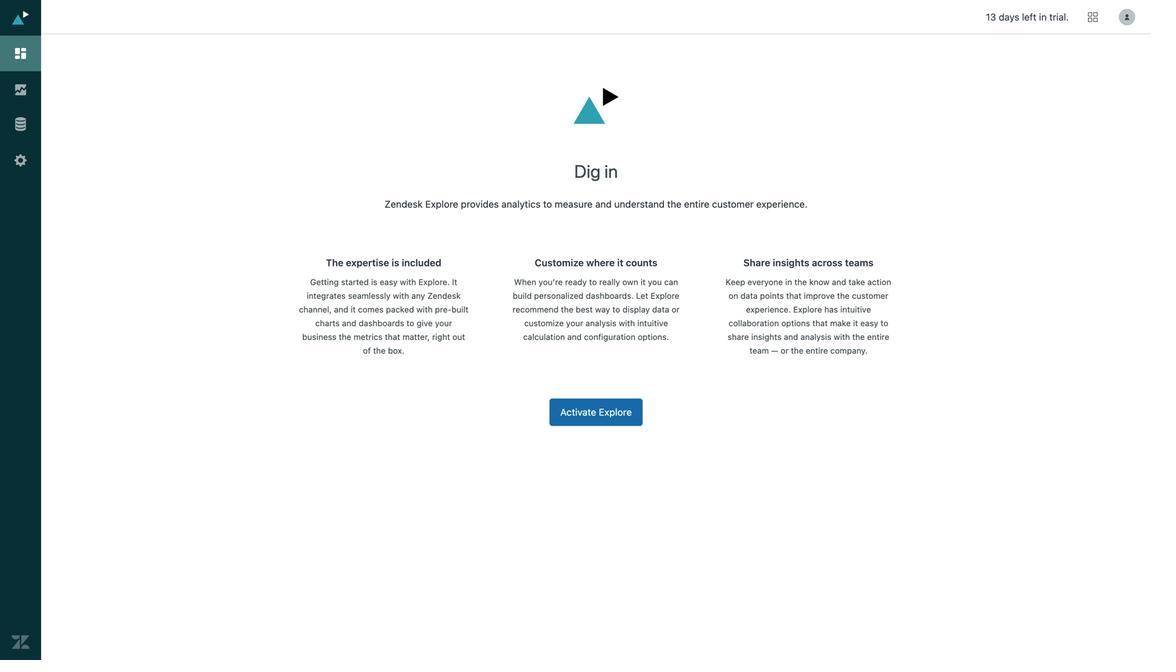 Task type: vqa. For each thing, say whether or not it's contained in the screenshot.
Apps icon
no



Task type: locate. For each thing, give the bounding box(es) containing it.
action
[[868, 335, 892, 345]]

0 vertical spatial data
[[741, 349, 758, 359]]

dig
[[574, 161, 601, 182]]

2 horizontal spatial entire
[[867, 390, 890, 400]]

1 horizontal spatial analysis
[[801, 390, 832, 400]]

1 horizontal spatial customer
[[852, 349, 889, 359]]

is inside "getting started is easy with explore. it integrates seamlessly with any zendesk channel, and it comes packed with pre-built charts and dashboards to give your business the metrics that matter, right out of the box."
[[371, 335, 378, 345]]

of
[[363, 404, 371, 414]]

it
[[452, 335, 457, 345]]

with down display
[[619, 377, 635, 386]]

reports image
[[12, 80, 29, 98]]

way
[[595, 363, 610, 372]]

or down can
[[672, 363, 680, 372]]

that up box.
[[385, 390, 400, 400]]

0 horizontal spatial customer
[[712, 198, 754, 210]]

entire up 'company.' in the right of the page
[[867, 390, 890, 400]]

intuitive up options.
[[638, 377, 668, 386]]

0 horizontal spatial that
[[385, 390, 400, 400]]

0 horizontal spatial zendesk
[[385, 198, 423, 210]]

personalized
[[534, 349, 584, 359]]

with inside when you're ready to really own it you can build personalized dashboards. let explore recommend the best way to display data or customize your analysis with intuitive calculation and configuration options.
[[619, 377, 635, 386]]

1 vertical spatial explore
[[651, 349, 680, 359]]

0 horizontal spatial is
[[371, 335, 378, 345]]

the
[[667, 198, 682, 210], [795, 335, 807, 345], [837, 349, 850, 359], [561, 363, 574, 372], [339, 390, 351, 400], [853, 390, 865, 400], [373, 404, 386, 414], [791, 404, 804, 414]]

and up charts
[[334, 363, 348, 372]]

0 vertical spatial easy
[[380, 335, 398, 345]]

0 horizontal spatial intuitive
[[638, 377, 668, 386]]

is
[[392, 315, 399, 326], [371, 335, 378, 345]]

that right "points"
[[786, 349, 802, 359]]

counts
[[626, 315, 658, 326]]

1 vertical spatial zendesk
[[428, 349, 461, 359]]

easy inside keep everyone in the know and take action on data points that improve the customer experience. explore has intuitive collaboration options that make it easy to share insights and analysis with the entire team — or the entire company.
[[861, 377, 879, 386]]

options
[[782, 377, 810, 386]]

easy down the expertise is included
[[380, 335, 398, 345]]

1 horizontal spatial easy
[[861, 377, 879, 386]]

to left really
[[589, 335, 597, 345]]

data right on
[[741, 349, 758, 359]]

recommend
[[513, 363, 559, 372]]

analysis
[[586, 377, 617, 386], [801, 390, 832, 400]]

in right everyone
[[786, 335, 792, 345]]

1 vertical spatial entire
[[867, 390, 890, 400]]

options.
[[638, 390, 669, 400]]

experience.
[[757, 198, 808, 210], [746, 363, 791, 372]]

1 vertical spatial that
[[813, 377, 828, 386]]

1 vertical spatial insights
[[752, 390, 782, 400]]

it right make
[[853, 377, 858, 386]]

1 horizontal spatial is
[[392, 315, 399, 326]]

analysis inside keep everyone in the know and take action on data points that improve the customer experience. explore has intuitive collaboration options that make it easy to share insights and analysis with the entire team — or the entire company.
[[801, 390, 832, 400]]

to
[[543, 198, 552, 210], [589, 335, 597, 345], [613, 363, 620, 372], [407, 377, 414, 386], [881, 377, 889, 386]]

analysis down options in the right bottom of the page
[[801, 390, 832, 400]]

explore
[[425, 198, 458, 210], [651, 349, 680, 359], [793, 363, 822, 372]]

calculation
[[523, 390, 565, 400]]

1 vertical spatial or
[[781, 404, 789, 414]]

2 your from the left
[[566, 377, 583, 386]]

1 horizontal spatial data
[[741, 349, 758, 359]]

best
[[576, 363, 593, 372]]

to inside "getting started is easy with explore. it integrates seamlessly with any zendesk channel, and it comes packed with pre-built charts and dashboards to give your business the metrics that matter, right out of the box."
[[407, 377, 414, 386]]

zendesk
[[385, 198, 423, 210], [428, 349, 461, 359]]

13
[[986, 11, 996, 23]]

with down make
[[834, 390, 850, 400]]

1 vertical spatial experience.
[[746, 363, 791, 372]]

and down best
[[568, 390, 582, 400]]

1 vertical spatial analysis
[[801, 390, 832, 400]]

the left "know"
[[795, 335, 807, 345]]

2 horizontal spatial explore
[[793, 363, 822, 372]]

explore down improve
[[793, 363, 822, 372]]

any
[[412, 349, 425, 359]]

the right understand
[[667, 198, 682, 210]]

0 vertical spatial or
[[672, 363, 680, 372]]

dashboards
[[359, 377, 404, 386]]

2 horizontal spatial in
[[1039, 11, 1047, 23]]

and
[[595, 198, 612, 210], [832, 335, 847, 345], [334, 363, 348, 372], [342, 377, 357, 386], [568, 390, 582, 400], [784, 390, 798, 400]]

you
[[648, 335, 662, 345]]

0 horizontal spatial easy
[[380, 335, 398, 345]]

data right display
[[652, 363, 670, 372]]

0 horizontal spatial analysis
[[586, 377, 617, 386]]

1 vertical spatial easy
[[861, 377, 879, 386]]

1 horizontal spatial or
[[781, 404, 789, 414]]

analysis down way
[[586, 377, 617, 386]]

it inside when you're ready to really own it you can build personalized dashboards. let explore recommend the best way to display data or customize your analysis with intuitive calculation and configuration options.
[[641, 335, 646, 345]]

0 vertical spatial experience.
[[757, 198, 808, 210]]

it left comes
[[351, 363, 356, 372]]

give
[[417, 377, 433, 386]]

built
[[452, 363, 469, 372]]

included
[[402, 315, 442, 326]]

that down has
[[813, 377, 828, 386]]

0 horizontal spatial data
[[652, 363, 670, 372]]

2157a5f3 40cd 46a7 87a3 99e2fd6bc718 image
[[781, 247, 836, 302]]

in right dig
[[605, 161, 618, 182]]

you're
[[539, 335, 563, 345]]

the down personalized
[[561, 363, 574, 372]]

datasets image
[[9, 113, 32, 136]]

out
[[453, 390, 465, 400]]

your inside "getting started is easy with explore. it integrates seamlessly with any zendesk channel, and it comes packed with pre-built charts and dashboards to give your business the metrics that matter, right out of the box."
[[435, 377, 452, 386]]

zendesk explore provides analytics to measure and understand the entire customer experience.
[[385, 198, 808, 210]]

really
[[599, 335, 620, 345]]

or right —
[[781, 404, 789, 414]]

is up the seamlessly
[[371, 335, 378, 345]]

is left included
[[392, 315, 399, 326]]

dig in
[[574, 161, 618, 182]]

zendesk image
[[12, 633, 29, 651]]

1 vertical spatial customer
[[852, 349, 889, 359]]

customer
[[712, 198, 754, 210], [852, 349, 889, 359]]

data inside keep everyone in the know and take action on data points that improve the customer experience. explore has intuitive collaboration options that make it easy to share insights and analysis with the entire team — or the entire company.
[[741, 349, 758, 359]]

packed
[[386, 363, 414, 372]]

0 vertical spatial insights
[[773, 315, 810, 326]]

it
[[617, 315, 624, 326], [641, 335, 646, 345], [351, 363, 356, 372], [853, 377, 858, 386]]

the up 'company.' in the right of the page
[[853, 390, 865, 400]]

insights
[[773, 315, 810, 326], [752, 390, 782, 400]]

getting started is easy with explore. it integrates seamlessly with any zendesk channel, and it comes packed with pre-built charts and dashboards to give your business the metrics that matter, right out of the box.
[[299, 335, 469, 414]]

in right left at the right top of page
[[1039, 11, 1047, 23]]

box.
[[388, 404, 405, 414]]

entire
[[684, 198, 710, 210], [867, 390, 890, 400], [806, 404, 828, 414]]

1 your from the left
[[435, 377, 452, 386]]

0 vertical spatial customer
[[712, 198, 754, 210]]

getting
[[310, 335, 339, 345]]

to left give
[[407, 377, 414, 386]]

everyone
[[748, 335, 783, 345]]

with
[[400, 335, 416, 345], [393, 349, 409, 359], [417, 363, 433, 372], [619, 377, 635, 386], [834, 390, 850, 400]]

the up has
[[837, 349, 850, 359]]

0 vertical spatial is
[[392, 315, 399, 326]]

when
[[514, 335, 537, 345]]

explore left provides
[[425, 198, 458, 210]]

it left you
[[641, 335, 646, 345]]

your down best
[[566, 377, 583, 386]]

matter,
[[403, 390, 430, 400]]

easy right make
[[861, 377, 879, 386]]

2 vertical spatial explore
[[793, 363, 822, 372]]

that
[[786, 349, 802, 359], [813, 377, 828, 386], [385, 390, 400, 400]]

1 vertical spatial intuitive
[[638, 377, 668, 386]]

intuitive
[[841, 363, 871, 372], [638, 377, 668, 386]]

1 horizontal spatial entire
[[806, 404, 828, 414]]

0 horizontal spatial entire
[[684, 198, 710, 210]]

take
[[849, 335, 865, 345]]

1 horizontal spatial your
[[566, 377, 583, 386]]

the down charts
[[339, 390, 351, 400]]

team
[[750, 404, 769, 414]]

your
[[435, 377, 452, 386], [566, 377, 583, 386]]

intuitive inside when you're ready to really own it you can build personalized dashboards. let explore recommend the best way to display data or customize your analysis with intuitive calculation and configuration options.
[[638, 377, 668, 386]]

0 vertical spatial that
[[786, 349, 802, 359]]

2 vertical spatial in
[[786, 335, 792, 345]]

share
[[728, 390, 749, 400]]

1 horizontal spatial intuitive
[[841, 363, 871, 372]]

with up give
[[417, 363, 433, 372]]

in
[[1039, 11, 1047, 23], [605, 161, 618, 182], [786, 335, 792, 345]]

insights up team
[[752, 390, 782, 400]]

0 vertical spatial analysis
[[586, 377, 617, 386]]

0 vertical spatial intuitive
[[841, 363, 871, 372]]

1 horizontal spatial in
[[786, 335, 792, 345]]

1 vertical spatial is
[[371, 335, 378, 345]]

0 horizontal spatial your
[[435, 377, 452, 386]]

dashboards.
[[586, 349, 634, 359]]

easy
[[380, 335, 398, 345], [861, 377, 879, 386]]

data
[[741, 349, 758, 359], [652, 363, 670, 372]]

2 vertical spatial that
[[385, 390, 400, 400]]

1 horizontal spatial zendesk
[[428, 349, 461, 359]]

1 horizontal spatial that
[[786, 349, 802, 359]]

intuitive up make
[[841, 363, 871, 372]]

entire right understand
[[684, 198, 710, 210]]

0 vertical spatial zendesk
[[385, 198, 423, 210]]

customer inside keep everyone in the know and take action on data points that improve the customer experience. explore has intuitive collaboration options that make it easy to share insights and analysis with the entire team — or the entire company.
[[852, 349, 889, 359]]

1 vertical spatial in
[[605, 161, 618, 182]]

or inside keep everyone in the know and take action on data points that improve the customer experience. explore has intuitive collaboration options that make it easy to share insights and analysis with the entire team — or the entire company.
[[781, 404, 789, 414]]

build
[[513, 349, 532, 359]]

integrates
[[307, 349, 346, 359]]

to down action
[[881, 377, 889, 386]]

1 horizontal spatial explore
[[651, 349, 680, 359]]

data inside when you're ready to really own it you can build personalized dashboards. let explore recommend the best way to display data or customize your analysis with intuitive calculation and configuration options.
[[652, 363, 670, 372]]

is for easy
[[371, 335, 378, 345]]

ready
[[565, 335, 587, 345]]

it inside "getting started is easy with explore. it integrates seamlessly with any zendesk channel, and it comes packed with pre-built charts and dashboards to give your business the metrics that matter, right out of the box."
[[351, 363, 356, 372]]

0 horizontal spatial explore
[[425, 198, 458, 210]]

1 vertical spatial data
[[652, 363, 670, 372]]

comes
[[358, 363, 384, 372]]

0 horizontal spatial or
[[672, 363, 680, 372]]

entire left 'company.' in the right of the page
[[806, 404, 828, 414]]

expertise
[[346, 315, 389, 326]]

admin image
[[12, 151, 29, 169]]

channel,
[[299, 363, 332, 372]]

analytics
[[502, 198, 541, 210]]

explore down can
[[651, 349, 680, 359]]

or
[[672, 363, 680, 372], [781, 404, 789, 414]]

your down pre-
[[435, 377, 452, 386]]

insights up everyone
[[773, 315, 810, 326]]



Task type: describe. For each thing, give the bounding box(es) containing it.
share
[[744, 315, 771, 326]]

days
[[999, 11, 1020, 23]]

or inside when you're ready to really own it you can build personalized dashboards. let explore recommend the best way to display data or customize your analysis with intuitive calculation and configuration options.
[[672, 363, 680, 372]]

is for included
[[392, 315, 399, 326]]

and right measure
[[595, 198, 612, 210]]

points
[[760, 349, 784, 359]]

to inside keep everyone in the know and take action on data points that improve the customer experience. explore has intuitive collaboration options that make it easy to share insights and analysis with the entire team — or the entire company.
[[881, 377, 889, 386]]

analysis inside when you're ready to really own it you can build personalized dashboards. let explore recommend the best way to display data or customize your analysis with intuitive calculation and configuration options.
[[586, 377, 617, 386]]

explore inside when you're ready to really own it you can build personalized dashboards. let explore recommend the best way to display data or customize your analysis with intuitive calculation and configuration options.
[[651, 349, 680, 359]]

where
[[586, 315, 615, 326]]

your inside when you're ready to really own it you can build personalized dashboards. let explore recommend the best way to display data or customize your analysis with intuitive calculation and configuration options.
[[566, 377, 583, 386]]

with inside keep everyone in the know and take action on data points that improve the customer experience. explore has intuitive collaboration options that make it easy to share insights and analysis with the entire team — or the entire company.
[[834, 390, 850, 400]]

let
[[636, 349, 648, 359]]

make
[[830, 377, 851, 386]]

that inside "getting started is easy with explore. it integrates seamlessly with any zendesk channel, and it comes packed with pre-built charts and dashboards to give your business the metrics that matter, right out of the box."
[[385, 390, 400, 400]]

company.
[[831, 404, 868, 414]]

easy inside "getting started is easy with explore. it integrates seamlessly with any zendesk channel, and it comes packed with pre-built charts and dashboards to give your business the metrics that matter, right out of the box."
[[380, 335, 398, 345]]

customize
[[535, 315, 584, 326]]

and right charts
[[342, 377, 357, 386]]

trial.
[[1050, 11, 1069, 23]]

customize
[[524, 377, 564, 386]]

seamlessly
[[348, 349, 391, 359]]

the expertise is included
[[326, 315, 442, 326]]

explore inside keep everyone in the know and take action on data points that improve the customer experience. explore has intuitive collaboration options that make it easy to share insights and analysis with the entire team — or the entire company.
[[793, 363, 822, 372]]

to right way
[[613, 363, 620, 372]]

business
[[302, 390, 337, 400]]

to left measure
[[543, 198, 552, 210]]

share insights across teams
[[744, 315, 874, 326]]

and left take at the right
[[832, 335, 847, 345]]

with up the any
[[400, 335, 416, 345]]

0 vertical spatial in
[[1039, 11, 1047, 23]]

0 vertical spatial explore
[[425, 198, 458, 210]]

teams
[[845, 315, 874, 326]]

—
[[771, 404, 779, 414]]

the right —
[[791, 404, 804, 414]]

99f53380 12e8 4023 b6f6 c016da84aba3 image
[[356, 247, 411, 302]]

13 days left in trial.
[[986, 11, 1069, 23]]

in inside keep everyone in the know and take action on data points that improve the customer experience. explore has intuitive collaboration options that make it easy to share insights and analysis with the entire team — or the entire company.
[[786, 335, 792, 345]]

improve
[[804, 349, 835, 359]]

experience. inside keep everyone in the know and take action on data points that improve the customer experience. explore has intuitive collaboration options that make it easy to share insights and analysis with the entire team — or the entire company.
[[746, 363, 791, 372]]

customize where it counts
[[535, 315, 658, 326]]

started
[[341, 335, 369, 345]]

understand
[[615, 198, 665, 210]]

know
[[810, 335, 830, 345]]

display
[[623, 363, 650, 372]]

has
[[825, 363, 838, 372]]

explore.
[[419, 335, 450, 345]]

and inside when you're ready to really own it you can build personalized dashboards. let explore recommend the best way to display data or customize your analysis with intuitive calculation and configuration options.
[[568, 390, 582, 400]]

the inside when you're ready to really own it you can build personalized dashboards. let explore recommend the best way to display data or customize your analysis with intuitive calculation and configuration options.
[[561, 363, 574, 372]]

2 vertical spatial entire
[[806, 404, 828, 414]]

configuration
[[584, 390, 636, 400]]

2df12a3c 7f86 4948 bd5f 21e6d87db82f image
[[569, 247, 624, 302]]

keep
[[726, 335, 745, 345]]

0 horizontal spatial in
[[605, 161, 618, 182]]

own
[[623, 335, 638, 345]]

pre-
[[435, 363, 452, 372]]

keep everyone in the know and take action on data points that improve the customer experience. explore has intuitive collaboration options that make it easy to share insights and analysis with the entire team — or the entire company.
[[726, 335, 892, 414]]

can
[[664, 335, 678, 345]]

and down options in the right bottom of the page
[[784, 390, 798, 400]]

the
[[326, 315, 344, 326]]

2 horizontal spatial that
[[813, 377, 828, 386]]

intuitive inside keep everyone in the know and take action on data points that improve the customer experience. explore has intuitive collaboration options that make it easy to share insights and analysis with the entire team — or the entire company.
[[841, 363, 871, 372]]

when you're ready to really own it you can build personalized dashboards. let explore recommend the best way to display data or customize your analysis with intuitive calculation and configuration options.
[[513, 335, 680, 400]]

insights inside keep everyone in the know and take action on data points that improve the customer experience. explore has intuitive collaboration options that make it easy to share insights and analysis with the entire team — or the entire company.
[[752, 390, 782, 400]]

zendesk inside "getting started is easy with explore. it integrates seamlessly with any zendesk channel, and it comes packed with pre-built charts and dashboards to give your business the metrics that matter, right out of the box."
[[428, 349, 461, 359]]

right
[[432, 390, 450, 400]]

measure
[[555, 198, 593, 210]]

0 vertical spatial entire
[[684, 198, 710, 210]]

the right the of
[[373, 404, 386, 414]]

dashboard image
[[12, 45, 29, 62]]

it right where
[[617, 315, 624, 326]]

provides
[[461, 198, 499, 210]]

left
[[1022, 11, 1037, 23]]

it inside keep everyone in the know and take action on data points that improve the customer experience. explore has intuitive collaboration options that make it easy to share insights and analysis with the entire team — or the entire company.
[[853, 377, 858, 386]]

with up packed
[[393, 349, 409, 359]]

charts
[[315, 377, 340, 386]]

on
[[729, 349, 739, 359]]

across
[[812, 315, 843, 326]]

zendesk products image
[[1088, 12, 1098, 22]]

collaboration
[[729, 377, 779, 386]]

metrics
[[354, 390, 383, 400]]



